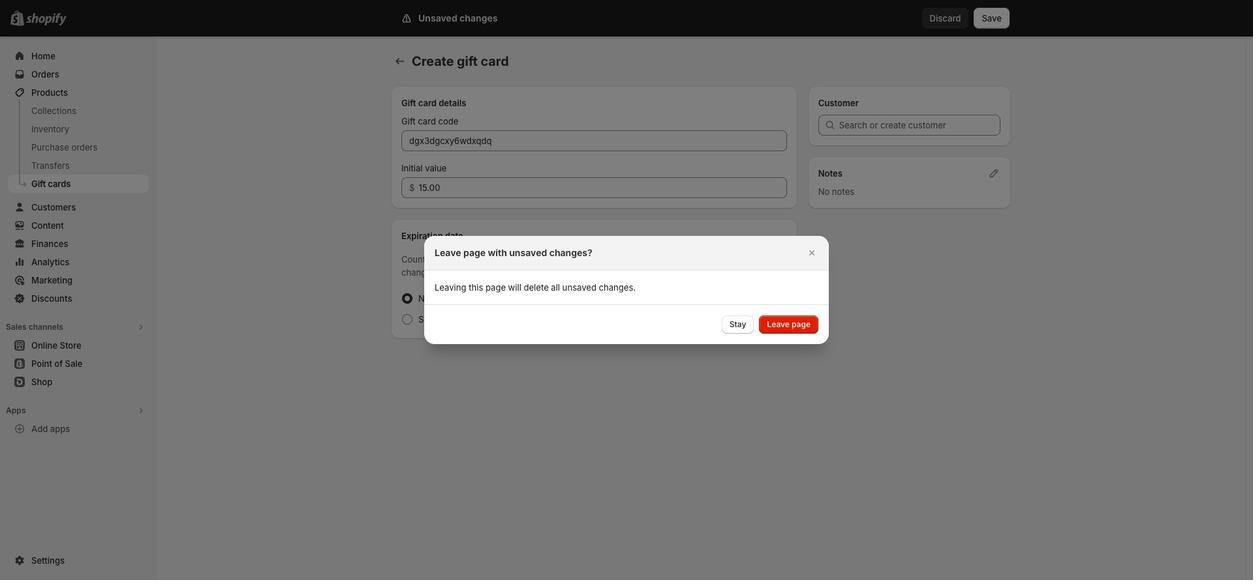 Task type: locate. For each thing, give the bounding box(es) containing it.
shopify image
[[29, 13, 69, 26]]

dialog
[[0, 236, 1253, 345]]



Task type: vqa. For each thing, say whether or not it's contained in the screenshot.
dialog
yes



